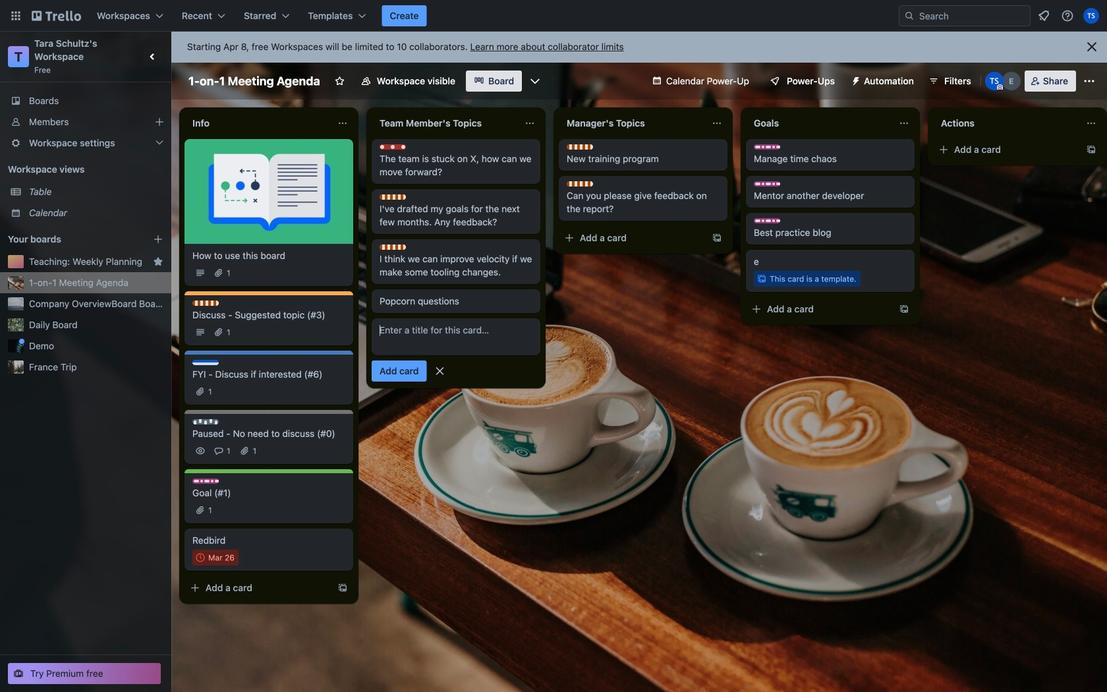 Task type: locate. For each thing, give the bounding box(es) containing it.
1 vertical spatial create from template… image
[[338, 583, 348, 593]]

tara schultz (taraschultz7) image
[[1084, 8, 1100, 24], [986, 72, 1004, 90]]

show menu image
[[1083, 75, 1097, 88]]

0 vertical spatial create from template… image
[[1087, 144, 1097, 155]]

None checkbox
[[193, 550, 239, 566]]

add board image
[[153, 234, 164, 245]]

create from template… image
[[712, 233, 723, 243], [899, 304, 910, 315]]

your boards with 6 items element
[[8, 231, 133, 247]]

0 vertical spatial tara schultz (taraschultz7) image
[[1084, 8, 1100, 24]]

ethanhunt1 (ethanhunt117) image
[[1003, 72, 1021, 90]]

color: pink, title: "goal" element
[[754, 144, 781, 150], [754, 181, 781, 187], [754, 218, 781, 224], [193, 479, 219, 484]]

None text field
[[185, 113, 332, 134], [372, 113, 520, 134], [559, 113, 707, 134], [934, 113, 1081, 134], [185, 113, 332, 134], [372, 113, 520, 134], [559, 113, 707, 134], [934, 113, 1081, 134]]

0 notifications image
[[1037, 8, 1052, 24]]

color: blue, title: "fyi" element
[[193, 360, 219, 365]]

1 vertical spatial tara schultz (taraschultz7) image
[[986, 72, 1004, 90]]

starred icon image
[[153, 256, 164, 267]]

search image
[[905, 11, 915, 21]]

None text field
[[746, 113, 894, 134]]

color: orange, title: "discuss" element
[[567, 144, 593, 150], [567, 181, 593, 187], [380, 195, 406, 200], [380, 245, 406, 250], [193, 301, 219, 306]]

1 horizontal spatial create from template… image
[[1087, 144, 1097, 155]]

0 vertical spatial create from template… image
[[712, 233, 723, 243]]

workspace navigation collapse icon image
[[144, 47, 162, 66]]

create from template… image
[[1087, 144, 1097, 155], [338, 583, 348, 593]]

1 horizontal spatial tara schultz (taraschultz7) image
[[1084, 8, 1100, 24]]

cancel image
[[434, 365, 447, 378]]

1 vertical spatial create from template… image
[[899, 304, 910, 315]]

1 horizontal spatial create from template… image
[[899, 304, 910, 315]]

color: red, title: "blocker" element
[[380, 144, 406, 150]]



Task type: vqa. For each thing, say whether or not it's contained in the screenshot.
bottommost Create from template… image
yes



Task type: describe. For each thing, give the bounding box(es) containing it.
primary element
[[0, 0, 1108, 32]]

0 horizontal spatial create from template… image
[[712, 233, 723, 243]]

this member is an admin of this board. image
[[997, 84, 1003, 90]]

star or unstar board image
[[335, 76, 345, 86]]

0 horizontal spatial create from template… image
[[338, 583, 348, 593]]

Enter a title for this card… text field
[[372, 318, 541, 355]]

Search field
[[899, 5, 1031, 26]]

sm image
[[846, 71, 864, 89]]

Board name text field
[[182, 71, 327, 92]]

customize views image
[[529, 75, 542, 88]]

0 horizontal spatial tara schultz (taraschultz7) image
[[986, 72, 1004, 90]]

open information menu image
[[1062, 9, 1075, 22]]

back to home image
[[32, 5, 81, 26]]

color: black, title: "paused" element
[[193, 419, 219, 425]]

tara schultz (taraschultz7) image inside primary element
[[1084, 8, 1100, 24]]



